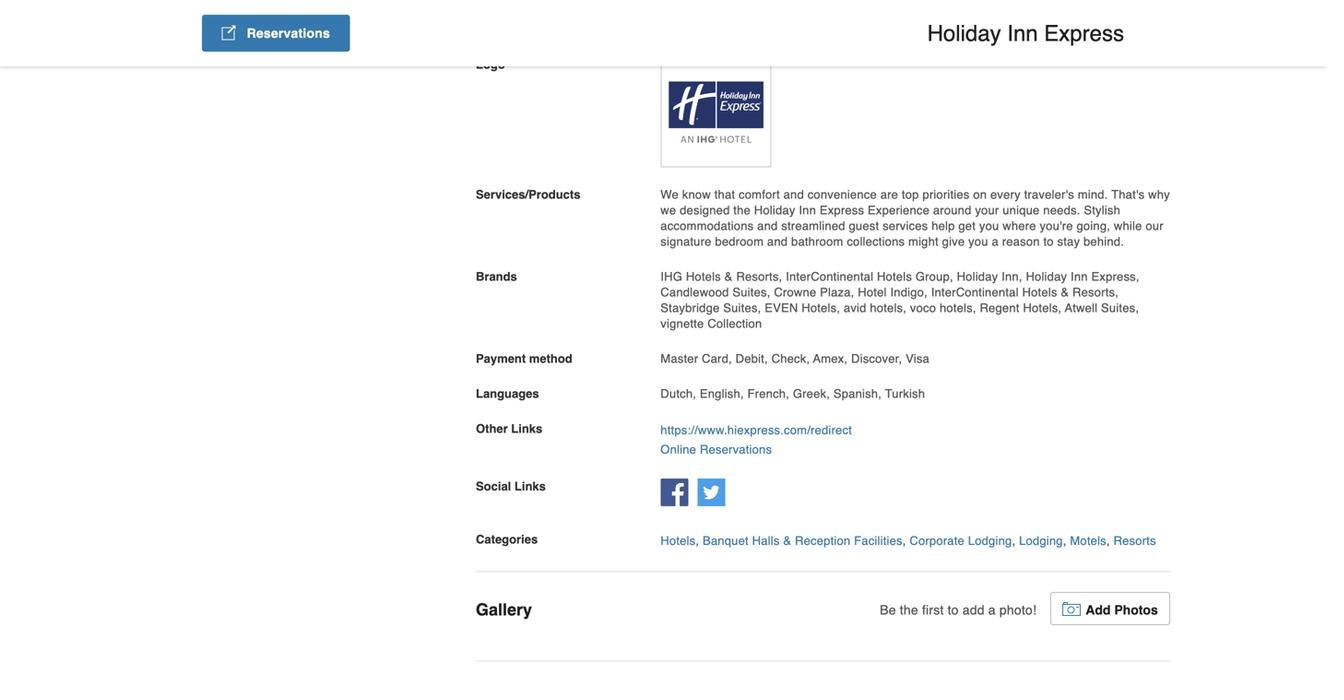 Task type: vqa. For each thing, say whether or not it's contained in the screenshot.
Claws 2 Paws Pet Grooming - Pet Grooming IMAGE
no



Task type: describe. For each thing, give the bounding box(es) containing it.
categories
[[476, 533, 538, 547]]

4 , from the left
[[1064, 534, 1067, 548]]

staybridge
[[661, 301, 720, 315]]

0 vertical spatial express
[[1045, 21, 1125, 46]]

https://www.hiexpress.com/redirect online reservations
[[661, 424, 852, 457]]

resorts
[[1114, 534, 1157, 548]]

master card, debit, check, amex, discover, visa
[[661, 352, 930, 366]]

that's
[[1112, 188, 1145, 202]]

be the first to add a photo!
[[880, 603, 1037, 618]]

hotels left banquet
[[661, 534, 696, 548]]

are
[[881, 188, 899, 202]]

atwell
[[1065, 301, 1098, 315]]

debit,
[[736, 352, 768, 366]]

to inside we know that comfort and convenience are top priorities on every traveler's mind. that's why we designed the holiday inn express experience around your unique needs. stylish accommodations and streamlined guest services help get you where you're going, while our signature bedroom and bathroom collections might give you a reason to stay behind.
[[1044, 235, 1054, 249]]

collection
[[708, 317, 762, 331]]

2 horizontal spatial &
[[1061, 286, 1070, 299]]

1 lodging from the left
[[969, 534, 1013, 548]]

motels
[[1071, 534, 1107, 548]]

inn,
[[1002, 270, 1023, 284]]

top
[[902, 188, 919, 202]]

gallery
[[476, 601, 532, 620]]

https://www.hiexpress.com/redirect link
[[661, 424, 852, 437]]

express inside we know that comfort and convenience are top priorities on every traveler's mind. that's why we designed the holiday inn express experience around your unique needs. stylish accommodations and streamlined guest services help get you where you're going, while our signature bedroom and bathroom collections might give you a reason to stay behind.
[[820, 203, 865, 217]]

links for social links
[[515, 480, 546, 494]]

while
[[1114, 219, 1143, 233]]

we know that comfort and convenience are top priorities on every traveler's mind. that's why we designed the holiday inn express experience around your unique needs. stylish accommodations and streamlined guest services help get you where you're going, while our signature bedroom and bathroom collections might give you a reason to stay behind.
[[661, 188, 1171, 249]]

motels link
[[1071, 534, 1107, 548]]

suites, up even
[[733, 286, 771, 299]]

unique
[[1003, 203, 1040, 217]]

stay
[[1058, 235, 1081, 249]]

social
[[476, 480, 511, 494]]

voco
[[911, 301, 937, 315]]

accommodations
[[661, 219, 754, 233]]

guest
[[849, 219, 880, 233]]

amex,
[[814, 352, 848, 366]]

photo!
[[1000, 603, 1037, 618]]

greek,
[[793, 387, 830, 401]]

lodging link
[[1020, 534, 1064, 548]]

0 horizontal spatial resorts,
[[737, 270, 783, 284]]

vignette
[[661, 317, 704, 331]]

links for other links
[[511, 422, 543, 436]]

why
[[1149, 188, 1171, 202]]

first
[[923, 603, 944, 618]]

online
[[661, 443, 697, 457]]

1 horizontal spatial resorts,
[[1073, 286, 1119, 299]]

1 hotels, from the left
[[802, 301, 841, 315]]

hotel
[[858, 286, 887, 299]]

know
[[683, 188, 711, 202]]

inn inside we know that comfort and convenience are top priorities on every traveler's mind. that's why we designed the holiday inn express experience around your unique needs. stylish accommodations and streamlined guest services help get you where you're going, while our signature bedroom and bathroom collections might give you a reason to stay behind.
[[799, 203, 817, 217]]

might
[[909, 235, 939, 249]]

even
[[765, 301, 798, 315]]

facilities
[[855, 534, 903, 548]]

0 vertical spatial intercontinental
[[786, 270, 874, 284]]

payment method
[[476, 352, 573, 366]]

1 horizontal spatial intercontinental
[[932, 286, 1019, 299]]

add
[[963, 603, 985, 618]]

brands
[[476, 270, 517, 284]]

holiday inn express
[[928, 21, 1125, 46]]

hotels up "candlewood"
[[686, 270, 721, 284]]

2 , from the left
[[903, 534, 907, 548]]

resorts link
[[1114, 534, 1157, 548]]

holiday inside we know that comfort and convenience are top priorities on every traveler's mind. that's why we designed the holiday inn express experience around your unique needs. stylish accommodations and streamlined guest services help get you where you're going, while our signature bedroom and bathroom collections might give you a reason to stay behind.
[[755, 203, 796, 217]]

online reservations link
[[661, 443, 772, 457]]

collections
[[847, 235, 905, 249]]

the inside we know that comfort and convenience are top priorities on every traveler's mind. that's why we designed the holiday inn express experience around your unique needs. stylish accommodations and streamlined guest services help get you where you're going, while our signature bedroom and bathroom collections might give you a reason to stay behind.
[[734, 203, 751, 217]]

streamlined
[[782, 219, 846, 233]]

express,
[[1092, 270, 1140, 284]]

a inside we know that comfort and convenience are top priorities on every traveler's mind. that's why we designed the holiday inn express experience around your unique needs. stylish accommodations and streamlined guest services help get you where you're going, while our signature bedroom and bathroom collections might give you a reason to stay behind.
[[992, 235, 999, 249]]

https://www.hiexpress.com/redirect
[[661, 424, 852, 437]]

banquet
[[703, 534, 749, 548]]

dutch, english, french, greek, spanish, turkish
[[661, 387, 926, 401]]

add photos
[[1086, 603, 1159, 618]]

2 hotels, from the left
[[940, 301, 977, 315]]

banquet halls & reception facilities link
[[703, 534, 903, 548]]

0 horizontal spatial reservations
[[247, 26, 330, 41]]

designed
[[680, 203, 730, 217]]

stylish
[[1084, 203, 1121, 217]]

services
[[883, 219, 929, 233]]

ihg
[[661, 270, 683, 284]]

logo
[[476, 58, 505, 72]]

hotels down inn,
[[1023, 286, 1058, 299]]

0 horizontal spatial to
[[948, 603, 959, 618]]

payment
[[476, 352, 526, 366]]

around
[[934, 203, 972, 217]]

mind.
[[1078, 188, 1109, 202]]

card,
[[702, 352, 732, 366]]

needs.
[[1044, 203, 1081, 217]]

corporate
[[910, 534, 965, 548]]



Task type: locate. For each thing, give the bounding box(es) containing it.
hotels, down plaza,
[[802, 301, 841, 315]]

spanish,
[[834, 387, 882, 401]]

suites, up collection
[[724, 301, 762, 315]]

hotels, down hotel
[[870, 301, 907, 315]]

1 vertical spatial &
[[1061, 286, 1070, 299]]

& right halls
[[784, 534, 792, 548]]

1 horizontal spatial to
[[1044, 235, 1054, 249]]

you down get
[[969, 235, 989, 249]]

1 hotels, from the left
[[870, 301, 907, 315]]

to
[[1044, 235, 1054, 249], [948, 603, 959, 618]]

a left reason
[[992, 235, 999, 249]]

hotels,
[[802, 301, 841, 315], [1024, 301, 1062, 315]]

1 horizontal spatial lodging
[[1020, 534, 1064, 548]]

1 vertical spatial and
[[758, 219, 778, 233]]

0 vertical spatial a
[[992, 235, 999, 249]]

5 , from the left
[[1107, 534, 1111, 548]]

2 vertical spatial and
[[768, 235, 788, 249]]

give
[[943, 235, 965, 249]]

every
[[991, 188, 1021, 202]]

to down you're
[[1044, 235, 1054, 249]]

be
[[880, 603, 897, 618]]

reservations inside https://www.hiexpress.com/redirect online reservations
[[700, 443, 772, 457]]

add
[[1086, 603, 1111, 618]]

regent
[[980, 301, 1020, 315]]

dutch,
[[661, 387, 697, 401]]

your
[[976, 203, 1000, 217]]

master
[[661, 352, 699, 366]]

indigo,
[[891, 286, 928, 299]]

help
[[932, 219, 955, 233]]

crowne
[[774, 286, 817, 299]]

the right be
[[900, 603, 919, 618]]

0 vertical spatial resorts,
[[737, 270, 783, 284]]

& up atwell
[[1061, 286, 1070, 299]]

plaza,
[[820, 286, 855, 299]]

inn
[[1008, 21, 1039, 46], [799, 203, 817, 217], [1071, 270, 1088, 284]]

lodging
[[969, 534, 1013, 548], [1020, 534, 1064, 548]]

intercontinental up regent
[[932, 286, 1019, 299]]

1 horizontal spatial hotels,
[[940, 301, 977, 315]]

candlewood
[[661, 286, 729, 299]]

2 vertical spatial &
[[784, 534, 792, 548]]

1 horizontal spatial hotels,
[[1024, 301, 1062, 315]]

photos
[[1115, 603, 1159, 618]]

0 horizontal spatial intercontinental
[[786, 270, 874, 284]]

hotels link
[[661, 534, 696, 548]]

intercontinental up plaza,
[[786, 270, 874, 284]]

0 vertical spatial &
[[725, 270, 733, 284]]

and right comfort
[[784, 188, 804, 202]]

1 vertical spatial the
[[900, 603, 919, 618]]

priorities
[[923, 188, 970, 202]]

bedroom
[[715, 235, 764, 249]]

1 horizontal spatial inn
[[1008, 21, 1039, 46]]

group,
[[916, 270, 954, 284]]

resorts,
[[737, 270, 783, 284], [1073, 286, 1119, 299]]

method
[[529, 352, 573, 366]]

reservations
[[247, 26, 330, 41], [700, 443, 772, 457]]

0 vertical spatial links
[[511, 422, 543, 436]]

visa
[[906, 352, 930, 366]]

1 horizontal spatial reservations
[[700, 443, 772, 457]]

on
[[974, 188, 987, 202]]

links right social
[[515, 480, 546, 494]]

2 lodging from the left
[[1020, 534, 1064, 548]]

you're
[[1040, 219, 1074, 233]]

lodging left lodging link
[[969, 534, 1013, 548]]

0 horizontal spatial inn
[[799, 203, 817, 217]]

languages
[[476, 387, 539, 401]]

2 hotels, from the left
[[1024, 301, 1062, 315]]

the
[[734, 203, 751, 217], [900, 603, 919, 618]]

the down that
[[734, 203, 751, 217]]

corporate lodging link
[[910, 534, 1013, 548]]

1 vertical spatial reservations
[[700, 443, 772, 457]]

and
[[784, 188, 804, 202], [758, 219, 778, 233], [768, 235, 788, 249]]

1 horizontal spatial &
[[784, 534, 792, 548]]

other links
[[476, 422, 543, 436]]

hotels up indigo,
[[877, 270, 913, 284]]

bathroom
[[792, 235, 844, 249]]

2 vertical spatial inn
[[1071, 270, 1088, 284]]

we
[[661, 203, 677, 217]]

0 horizontal spatial hotels,
[[802, 301, 841, 315]]

links
[[511, 422, 543, 436], [515, 480, 546, 494]]

,
[[696, 534, 700, 548], [903, 534, 907, 548], [1013, 534, 1016, 548], [1064, 534, 1067, 548], [1107, 534, 1111, 548]]

hotels, right "voco"
[[940, 301, 977, 315]]

1 , from the left
[[696, 534, 700, 548]]

other
[[476, 422, 508, 436]]

our
[[1146, 219, 1164, 233]]

check,
[[772, 352, 810, 366]]

, left banquet
[[696, 534, 700, 548]]

, left lodging link
[[1013, 534, 1016, 548]]

1 vertical spatial intercontinental
[[932, 286, 1019, 299]]

intercontinental
[[786, 270, 874, 284], [932, 286, 1019, 299]]

resorts, up atwell
[[1073, 286, 1119, 299]]

reservations link
[[202, 15, 350, 52]]

express
[[1045, 21, 1125, 46], [820, 203, 865, 217]]

reception
[[795, 534, 851, 548]]

1 horizontal spatial express
[[1045, 21, 1125, 46]]

you
[[980, 219, 1000, 233], [969, 235, 989, 249]]

french,
[[748, 387, 790, 401]]

lodging left motels link
[[1020, 534, 1064, 548]]

signature
[[661, 235, 712, 249]]

1 vertical spatial express
[[820, 203, 865, 217]]

links right the other
[[511, 422, 543, 436]]

0 vertical spatial and
[[784, 188, 804, 202]]

0 vertical spatial the
[[734, 203, 751, 217]]

1 vertical spatial a
[[989, 603, 996, 618]]

ihg hotels & resorts, intercontinental hotels group, holiday inn, holiday inn express, candlewood suites, crowne plaza, hotel indigo, intercontinental hotels & resorts, staybridge suites, even hotels, avid hotels, voco hotels, regent hotels, atwell suites, vignette collection
[[661, 270, 1140, 331]]

3 , from the left
[[1013, 534, 1016, 548]]

reason
[[1003, 235, 1040, 249]]

turkish
[[885, 387, 926, 401]]

where
[[1003, 219, 1037, 233]]

suites, down express,
[[1102, 301, 1140, 315]]

add photos link
[[1051, 592, 1171, 626]]

hotels , banquet halls & reception facilities , corporate lodging , lodging , motels , resorts
[[661, 534, 1157, 548]]

a right add
[[989, 603, 996, 618]]

behind.
[[1084, 235, 1125, 249]]

1 vertical spatial to
[[948, 603, 959, 618]]

discover,
[[852, 352, 903, 366]]

english,
[[700, 387, 744, 401]]

going,
[[1077, 219, 1111, 233]]

0 vertical spatial to
[[1044, 235, 1054, 249]]

that
[[715, 188, 736, 202]]

0 horizontal spatial &
[[725, 270, 733, 284]]

services/products
[[476, 188, 581, 202]]

inn inside ihg hotels & resorts, intercontinental hotels group, holiday inn, holiday inn express, candlewood suites, crowne plaza, hotel indigo, intercontinental hotels & resorts, staybridge suites, even hotels, avid hotels, voco hotels, regent hotels, atwell suites, vignette collection
[[1071, 270, 1088, 284]]

holiday
[[928, 21, 1002, 46], [755, 203, 796, 217], [957, 270, 999, 284], [1026, 270, 1068, 284]]

0 vertical spatial you
[[980, 219, 1000, 233]]

0 horizontal spatial lodging
[[969, 534, 1013, 548]]

& down bedroom
[[725, 270, 733, 284]]

we
[[661, 188, 679, 202]]

resorts, up even
[[737, 270, 783, 284]]

social links
[[476, 480, 546, 494]]

1 vertical spatial links
[[515, 480, 546, 494]]

, left resorts link at the right bottom of page
[[1107, 534, 1111, 548]]

&
[[725, 270, 733, 284], [1061, 286, 1070, 299], [784, 534, 792, 548]]

get
[[959, 219, 976, 233]]

and right bedroom
[[768, 235, 788, 249]]

1 vertical spatial you
[[969, 235, 989, 249]]

suites,
[[733, 286, 771, 299], [724, 301, 762, 315], [1102, 301, 1140, 315]]

0 horizontal spatial express
[[820, 203, 865, 217]]

2 horizontal spatial inn
[[1071, 270, 1088, 284]]

0 horizontal spatial the
[[734, 203, 751, 217]]

you down your
[[980, 219, 1000, 233]]

0 vertical spatial inn
[[1008, 21, 1039, 46]]

, left motels link
[[1064, 534, 1067, 548]]

0 vertical spatial reservations
[[247, 26, 330, 41]]

1 vertical spatial resorts,
[[1073, 286, 1119, 299]]

and up bedroom
[[758, 219, 778, 233]]

0 horizontal spatial hotels,
[[870, 301, 907, 315]]

convenience
[[808, 188, 877, 202]]

, left the corporate
[[903, 534, 907, 548]]

1 vertical spatial inn
[[799, 203, 817, 217]]

comfort
[[739, 188, 780, 202]]

hotels, left atwell
[[1024, 301, 1062, 315]]

to right first
[[948, 603, 959, 618]]

traveler's
[[1025, 188, 1075, 202]]

1 horizontal spatial the
[[900, 603, 919, 618]]



